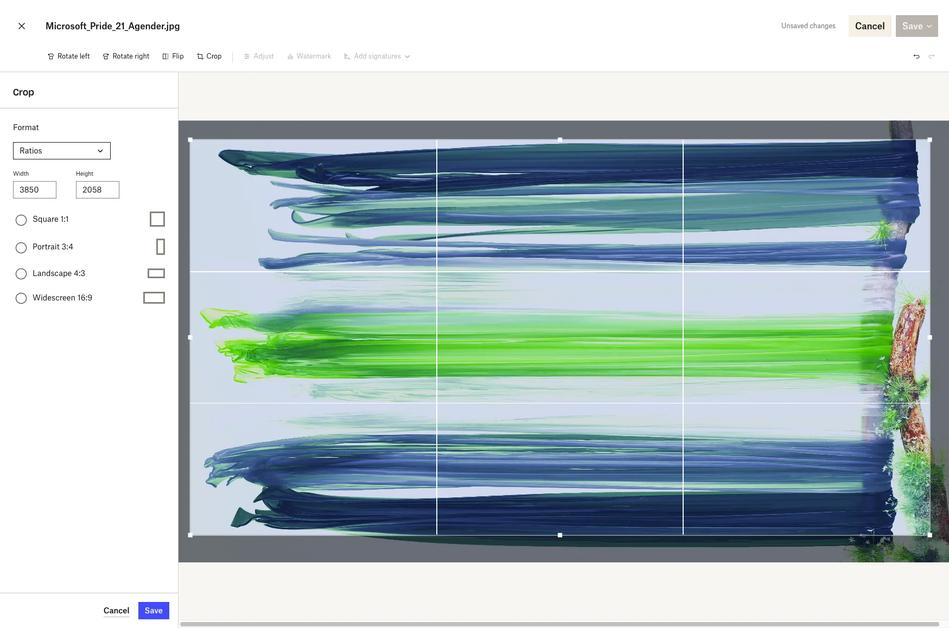 Task type: describe. For each thing, give the bounding box(es) containing it.
width
[[13, 170, 29, 177]]

rotate right button
[[96, 48, 156, 65]]

0 vertical spatial cancel
[[855, 21, 885, 31]]

left
[[80, 52, 90, 60]]

flip button
[[156, 48, 190, 65]]

portrait
[[33, 242, 60, 251]]

flip
[[172, 52, 184, 60]]

right
[[135, 52, 149, 60]]

square 1:1
[[33, 214, 69, 224]]

3:4
[[62, 242, 73, 251]]

Height number field
[[82, 184, 113, 196]]

microsoft_pride_21_agender.jpg
[[46, 21, 180, 31]]

Format button
[[13, 142, 111, 160]]

landscape
[[33, 268, 72, 278]]

Portrait 3:4 radio
[[16, 242, 27, 253]]

crop button
[[190, 48, 228, 65]]

portrait 3:4
[[33, 242, 73, 251]]

widescreen
[[33, 293, 75, 302]]

0 vertical spatial cancel button
[[849, 15, 891, 37]]

landscape 4:3
[[33, 268, 85, 278]]

1:1
[[61, 214, 69, 224]]

unsaved
[[781, 22, 808, 30]]

widescreen 16:9
[[33, 293, 92, 302]]

rotate for rotate right
[[113, 52, 133, 60]]

0 horizontal spatial cancel button
[[103, 604, 129, 618]]

0 horizontal spatial cancel
[[103, 606, 129, 615]]

height
[[76, 170, 93, 177]]

1 vertical spatial crop
[[13, 87, 34, 98]]

save
[[145, 606, 163, 615]]

4:3
[[74, 268, 85, 278]]



Task type: vqa. For each thing, say whether or not it's contained in the screenshot.
1st rotate from the right
yes



Task type: locate. For each thing, give the bounding box(es) containing it.
1 horizontal spatial rotate
[[113, 52, 133, 60]]

1 vertical spatial cancel button
[[103, 604, 129, 618]]

rotate
[[58, 52, 78, 60], [113, 52, 133, 60]]

2 rotate from the left
[[113, 52, 133, 60]]

rotate left right
[[113, 52, 133, 60]]

1 horizontal spatial cancel button
[[849, 15, 891, 37]]

crop right the flip
[[206, 52, 222, 60]]

cancel button
[[849, 15, 891, 37], [103, 604, 129, 618]]

1 horizontal spatial crop
[[206, 52, 222, 60]]

1 rotate from the left
[[58, 52, 78, 60]]

Square 1:1 radio
[[16, 215, 27, 225]]

crop inside crop button
[[206, 52, 222, 60]]

16:9
[[77, 293, 92, 302]]

crop
[[206, 52, 222, 60], [13, 87, 34, 98]]

None field
[[0, 0, 84, 12]]

rotate left button
[[41, 48, 96, 65]]

Widescreen 16:9 radio
[[16, 293, 27, 304]]

1 vertical spatial cancel
[[103, 606, 129, 615]]

cancel left save
[[103, 606, 129, 615]]

crop up format
[[13, 87, 34, 98]]

rotate left left
[[58, 52, 78, 60]]

format
[[13, 123, 39, 132]]

save button
[[138, 602, 169, 620]]

rotate left
[[58, 52, 90, 60]]

ratios
[[20, 146, 42, 155]]

cancel button right changes at the right top of page
[[849, 15, 891, 37]]

Width number field
[[20, 184, 50, 196]]

0 horizontal spatial crop
[[13, 87, 34, 98]]

unsaved changes
[[781, 22, 836, 30]]

1 horizontal spatial cancel
[[855, 21, 885, 31]]

rotate for rotate left
[[58, 52, 78, 60]]

0 vertical spatial crop
[[206, 52, 222, 60]]

square
[[33, 214, 58, 224]]

changes
[[810, 22, 836, 30]]

cancel
[[855, 21, 885, 31], [103, 606, 129, 615]]

Landscape 4:3 radio
[[16, 269, 27, 279]]

close image
[[15, 17, 28, 35]]

0 horizontal spatial rotate
[[58, 52, 78, 60]]

cancel button left save button at the left of page
[[103, 604, 129, 618]]

rotate right
[[113, 52, 149, 60]]

cancel right changes at the right top of page
[[855, 21, 885, 31]]



